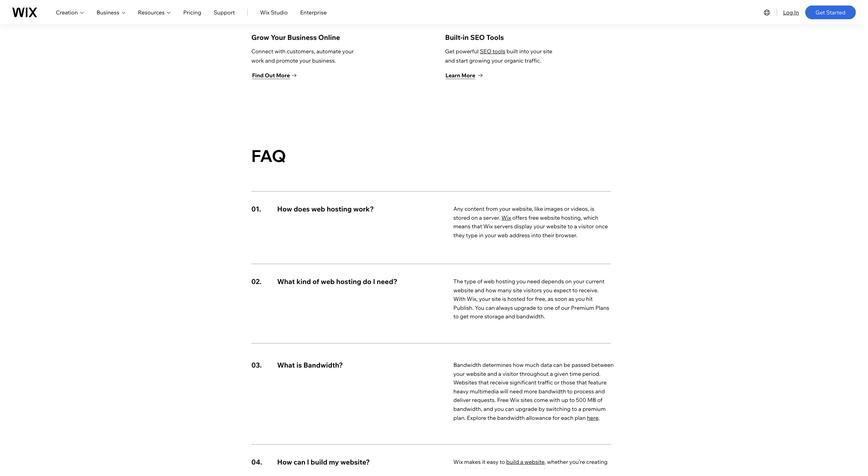 Task type: vqa. For each thing, say whether or not it's contained in the screenshot.
Product button on the left top of page
no



Task type: describe. For each thing, give the bounding box(es) containing it.
log in
[[783, 9, 799, 16]]

in inside which means that wix servers display your website to a visitor once they type in your web address into their browser.
[[479, 232, 484, 239]]

you up premium
[[576, 296, 585, 303]]

0 horizontal spatial build
[[311, 458, 327, 467]]

support
[[214, 9, 235, 16]]

deliver
[[454, 397, 471, 404]]

with inside ', whether you're creating one for the first time or you're a professional. with the wi'
[[569, 468, 581, 470]]

first
[[483, 468, 493, 470]]

business inside popup button
[[97, 9, 119, 16]]

upgrade inside bandwidth determines how much data can be passed between your website and a visitor throughout a given time period. websites that receive significant traffic or those that feature heavy multimedia will need more bandwidth to process and deliver requests. free wix sites come with up to 500 mb of bandwidth, and you can upgrade by switching to a premium plan. explore the bandwidth allowance for each plan
[[516, 406, 538, 413]]

free
[[529, 214, 539, 221]]

built-
[[445, 33, 463, 42]]

and down determines
[[488, 371, 497, 378]]

0 horizontal spatial the
[[473, 468, 482, 470]]

hosted
[[508, 296, 526, 303]]

like
[[535, 206, 543, 212]]

1 horizontal spatial build
[[506, 459, 519, 466]]

and inside connect with customers, automate your work and promote your business.
[[265, 57, 275, 64]]

current
[[586, 278, 605, 285]]

throughout
[[520, 371, 549, 378]]

professional.
[[535, 468, 567, 470]]

online
[[318, 33, 340, 42]]

built
[[507, 48, 518, 55]]

1 vertical spatial business
[[288, 33, 317, 42]]

hit
[[586, 296, 593, 303]]

traffic
[[538, 379, 553, 386]]

.
[[599, 415, 600, 422]]

or inside ', whether you're creating one for the first time or you're a professional. with the wi'
[[507, 468, 512, 470]]

your down wix offers free website hosting,
[[534, 223, 545, 230]]

or inside 'any content from your website, like images or videos, is stored on a server.'
[[564, 206, 570, 212]]

requests.
[[472, 397, 496, 404]]

site inside built into your site and start growing your organic traffic.
[[543, 48, 553, 55]]

more inside the type of web hosting you need depends on your current website and how many site visitors you expect to receive. with wix, your site is hosted for free, as soon as you hit publish. you can always upgrade to one of our premium plans to get more storage and bandwidth.
[[470, 313, 483, 320]]

here link
[[587, 415, 599, 422]]

visitor inside bandwidth determines how much data can be passed between your website and a visitor throughout a given time period. websites that receive significant traffic or those that feature heavy multimedia will need more bandwidth to process and deliver requests. free wix sites come with up to 500 mb of bandwidth, and you can upgrade by switching to a premium plan. explore the bandwidth allowance for each plan
[[503, 371, 519, 378]]

on inside the type of web hosting you need depends on your current website and how many site visitors you expect to receive. with wix, your site is hosted for free, as soon as you hit publish. you can always upgrade to one of our premium plans to get more storage and bandwidth.
[[565, 278, 572, 285]]

to up 'plan'
[[572, 406, 577, 413]]

log in link
[[783, 8, 799, 16]]

wix,
[[467, 296, 478, 303]]

to inside which means that wix servers display your website to a visitor once they type in your web address into their browser.
[[568, 223, 573, 230]]

tools
[[487, 33, 504, 42]]

how for how can i build my website?
[[277, 458, 292, 467]]

data
[[541, 362, 552, 369]]

web inside which means that wix servers display your website to a visitor once they type in your web address into their browser.
[[498, 232, 509, 239]]

and down requests.
[[484, 406, 493, 413]]

any
[[454, 206, 464, 212]]

depends
[[542, 278, 564, 285]]

started
[[827, 9, 846, 16]]

for inside the type of web hosting you need depends on your current website and how many site visitors you expect to receive. with wix, your site is hosted for free, as soon as you hit publish. you can always upgrade to one of our premium plans to get more storage and bandwidth.
[[527, 296, 534, 303]]

stored
[[454, 214, 470, 221]]

between
[[592, 362, 614, 369]]

how for how does web hosting work?
[[277, 205, 292, 213]]

hosting for what
[[336, 277, 361, 286]]

get powerful seo tools
[[445, 48, 506, 55]]

switching
[[546, 406, 571, 413]]

studio
[[271, 9, 288, 16]]

and down always
[[506, 313, 515, 320]]

and down "feature"
[[595, 388, 605, 395]]

get
[[460, 313, 469, 320]]

your down servers
[[485, 232, 496, 239]]

the type of web hosting you need depends on your current website and how many site visitors you expect to receive. with wix, your site is hosted for free, as soon as you hit publish. you can always upgrade to one of our premium plans to get more storage and bandwidth.
[[454, 278, 610, 320]]

learn
[[446, 72, 460, 79]]

get started
[[816, 9, 846, 16]]

with inside the type of web hosting you need depends on your current website and how many site visitors you expect to receive. with wix, your site is hosted for free, as soon as you hit publish. you can always upgrade to one of our premium plans to get more storage and bandwidth.
[[454, 296, 466, 303]]

1 vertical spatial i
[[307, 458, 309, 467]]

1 vertical spatial site
[[513, 287, 522, 294]]

2 horizontal spatial the
[[582, 468, 591, 470]]

01.
[[251, 205, 261, 213]]

type inside which means that wix servers display your website to a visitor once they type in your web address into their browser.
[[466, 232, 478, 239]]

your inside 'any content from your website, like images or videos, is stored on a server.'
[[499, 206, 511, 212]]

that inside which means that wix servers display your website to a visitor once they type in your web address into their browser.
[[472, 223, 482, 230]]

those
[[561, 379, 576, 386]]

up
[[562, 397, 568, 404]]

for inside ', whether you're creating one for the first time or you're a professional. with the wi'
[[465, 468, 472, 470]]

hosting for the
[[496, 278, 515, 285]]

resources
[[138, 9, 165, 16]]

makes
[[464, 459, 481, 466]]

1 vertical spatial bandwidth
[[497, 415, 525, 422]]

bandwidth determines how much data can be passed between your website and a visitor throughout a given time period. websites that receive significant traffic or those that feature heavy multimedia will need more bandwidth to process and deliver requests. free wix sites come with up to 500 mb of bandwidth, and you can upgrade by switching to a premium plan. explore the bandwidth allowance for each plan
[[454, 362, 614, 422]]

powerful
[[456, 48, 479, 55]]

what for what kind of web hosting do i need?
[[277, 277, 295, 286]]

0 horizontal spatial you're
[[514, 468, 529, 470]]

website up professional.
[[525, 459, 545, 466]]

can left be
[[554, 362, 563, 369]]

website?
[[341, 458, 370, 467]]

03.
[[251, 361, 262, 370]]

build a website link
[[506, 459, 545, 466]]

a inside 'any content from your website, like images or videos, is stored on a server.'
[[479, 214, 482, 221]]

explore
[[467, 415, 486, 422]]

your up receive.
[[573, 278, 585, 285]]

your
[[271, 33, 286, 42]]

bandwidth,
[[454, 406, 482, 413]]

to right expect
[[573, 287, 578, 294]]

creation button
[[56, 8, 84, 16]]

a up receive
[[499, 371, 502, 378]]

can down free
[[505, 406, 514, 413]]

a inside ', whether you're creating one for the first time or you're a professional. with the wi'
[[531, 468, 534, 470]]

period.
[[583, 371, 601, 378]]

will
[[500, 388, 509, 395]]

the
[[454, 278, 463, 285]]

that up multimedia
[[479, 379, 489, 386]]

work?
[[353, 205, 374, 213]]

connect with customers, automate your work and promote your business.
[[251, 48, 354, 64]]

of left our
[[555, 305, 560, 312]]

a left , on the bottom right of the page
[[521, 459, 524, 466]]

is inside the type of web hosting you need depends on your current website and how many site visitors you expect to receive. with wix, your site is hosted for free, as soon as you hit publish. you can always upgrade to one of our premium plans to get more storage and bandwidth.
[[502, 296, 506, 303]]

web right kind
[[321, 277, 335, 286]]

1 more from the left
[[276, 72, 290, 79]]

heavy
[[454, 388, 469, 395]]

upgrade inside the type of web hosting you need depends on your current website and how many site visitors you expect to receive. with wix, your site is hosted for free, as soon as you hit publish. you can always upgrade to one of our premium plans to get more storage and bandwidth.
[[514, 305, 536, 312]]

server.
[[483, 214, 501, 221]]

wix inside which means that wix servers display your website to a visitor once they type in your web address into their browser.
[[484, 223, 493, 230]]

to down those
[[568, 388, 573, 395]]

from
[[486, 206, 498, 212]]

web right does
[[311, 205, 325, 213]]

0 horizontal spatial in
[[463, 33, 469, 42]]

bandwidth.
[[516, 313, 545, 320]]

customers,
[[287, 48, 315, 55]]

visitors
[[524, 287, 542, 294]]

receive
[[490, 379, 509, 386]]

grow your business online
[[251, 33, 340, 42]]

how inside the type of web hosting you need depends on your current website and how many site visitors you expect to receive. with wix, your site is hosted for free, as soon as you hit publish. you can always upgrade to one of our premium plans to get more storage and bandwidth.
[[486, 287, 497, 294]]

many
[[498, 287, 512, 294]]

into inside which means that wix servers display your website to a visitor once they type in your web address into their browser.
[[531, 232, 541, 239]]

publish.
[[454, 305, 474, 312]]

built into your site and start growing your organic traffic.
[[445, 48, 553, 64]]

with inside bandwidth determines how much data can be passed between your website and a visitor throughout a given time period. websites that receive significant traffic or those that feature heavy multimedia will need more bandwidth to process and deliver requests. free wix sites come with up to 500 mb of bandwidth, and you can upgrade by switching to a premium plan. explore the bandwidth allowance for each plan
[[550, 397, 560, 404]]

1 horizontal spatial i
[[373, 277, 375, 286]]

1 horizontal spatial bandwidth
[[539, 388, 566, 395]]

that up process
[[577, 379, 587, 386]]

visitor inside which means that wix servers display your website to a visitor once they type in your web address into their browser.
[[579, 223, 594, 230]]

which means that wix servers display your website to a visitor once they type in your web address into their browser.
[[454, 214, 608, 239]]

type inside the type of web hosting you need depends on your current website and how many site visitors you expect to receive. with wix, your site is hosted for free, as soon as you hit publish. you can always upgrade to one of our premium plans to get more storage and bandwidth.
[[465, 278, 476, 285]]

website down images
[[540, 214, 560, 221]]

your up the traffic.
[[531, 48, 542, 55]]

creation
[[56, 9, 78, 16]]

faq
[[251, 146, 286, 166]]

your down 'customers,'
[[300, 57, 311, 64]]

resources button
[[138, 8, 171, 16]]

seo for tools
[[480, 48, 492, 55]]

is inside 'any content from your website, like images or videos, is stored on a server.'
[[591, 206, 595, 212]]

whether
[[547, 459, 568, 466]]

seo tools link
[[480, 48, 506, 55]]

sites
[[521, 397, 533, 404]]

allowance
[[526, 415, 552, 422]]

what for what is bandwidth?
[[277, 361, 295, 370]]

need inside the type of web hosting you need depends on your current website and how many site visitors you expect to receive. with wix, your site is hosted for free, as soon as you hit publish. you can always upgrade to one of our premium plans to get more storage and bandwidth.
[[527, 278, 540, 285]]

plan.
[[454, 415, 466, 422]]



Task type: locate. For each thing, give the bounding box(es) containing it.
website inside the type of web hosting you need depends on your current website and how many site visitors you expect to receive. with wix, your site is hosted for free, as soon as you hit publish. you can always upgrade to one of our premium plans to get more storage and bandwidth.
[[454, 287, 474, 294]]

and up wix,
[[475, 287, 485, 294]]

is up which
[[591, 206, 595, 212]]

into inside built into your site and start growing your organic traffic.
[[520, 48, 529, 55]]

in
[[463, 33, 469, 42], [479, 232, 484, 239]]

display
[[514, 223, 533, 230]]

i left my
[[307, 458, 309, 467]]

wix down server.
[[484, 223, 493, 230]]

easy
[[487, 459, 499, 466]]

your up you
[[479, 296, 491, 303]]

1 horizontal spatial into
[[531, 232, 541, 239]]

you
[[517, 278, 526, 285], [543, 287, 553, 294], [576, 296, 585, 303], [495, 406, 504, 413]]

0 vertical spatial is
[[591, 206, 595, 212]]

i right the do
[[373, 277, 375, 286]]

wix for studio
[[260, 9, 270, 16]]

02.
[[251, 277, 262, 286]]

0 horizontal spatial with
[[454, 296, 466, 303]]

learn more
[[446, 72, 476, 79]]

by
[[539, 406, 545, 413]]

1 how from the top
[[277, 205, 292, 213]]

for inside bandwidth determines how much data can be passed between your website and a visitor throughout a given time period. websites that receive significant traffic or those that feature heavy multimedia will need more bandwidth to process and deliver requests. free wix sites come with up to 500 mb of bandwidth, and you can upgrade by switching to a premium plan. explore the bandwidth allowance for each plan
[[553, 415, 560, 422]]

get for get started
[[816, 9, 825, 16]]

0 horizontal spatial need
[[510, 388, 523, 395]]

0 horizontal spatial on
[[471, 214, 478, 221]]

0 horizontal spatial with
[[275, 48, 286, 55]]

business.
[[312, 57, 336, 64]]

1 vertical spatial visitor
[[503, 371, 519, 378]]

type right they
[[466, 232, 478, 239]]

0 horizontal spatial for
[[465, 468, 472, 470]]

1 horizontal spatial get
[[816, 9, 825, 16]]

much
[[525, 362, 540, 369]]

04.
[[251, 458, 262, 467]]

find
[[252, 72, 264, 79]]

need down significant
[[510, 388, 523, 395]]

what is bandwidth?
[[277, 361, 343, 370]]

in up powerful at the right top
[[463, 33, 469, 42]]

0 horizontal spatial more
[[276, 72, 290, 79]]

hosting
[[327, 205, 352, 213], [336, 277, 361, 286], [496, 278, 515, 285]]

2 how from the top
[[277, 458, 292, 467]]

or inside bandwidth determines how much data can be passed between your website and a visitor throughout a given time period. websites that receive significant traffic or those that feature heavy multimedia will need more bandwidth to process and deliver requests. free wix sites come with up to 500 mb of bandwidth, and you can upgrade by switching to a premium plan. explore the bandwidth allowance for each plan
[[554, 379, 560, 386]]

or down wix makes it easy to build a website
[[507, 468, 512, 470]]

wix makes it easy to build a website
[[454, 459, 545, 466]]

a left given
[[550, 371, 553, 378]]

you down "depends"
[[543, 287, 553, 294]]

wix right free
[[510, 397, 520, 404]]

1 vertical spatial how
[[513, 362, 524, 369]]

creating
[[587, 459, 608, 466]]

how right '04.'
[[277, 458, 292, 467]]

2 vertical spatial is
[[297, 361, 302, 370]]

traffic.
[[525, 57, 542, 64]]

significant
[[510, 379, 537, 386]]

2 vertical spatial or
[[507, 468, 512, 470]]

1 vertical spatial time
[[494, 468, 506, 470]]

website down the
[[454, 287, 474, 294]]

your down tools
[[492, 57, 503, 64]]

storage
[[485, 313, 504, 320]]

2 horizontal spatial site
[[543, 48, 553, 55]]

find out more link
[[252, 71, 297, 80]]

hosting left work?
[[327, 205, 352, 213]]

how
[[486, 287, 497, 294], [513, 362, 524, 369]]

0 horizontal spatial is
[[297, 361, 302, 370]]

offers
[[513, 214, 527, 221]]

2 more from the left
[[462, 72, 476, 79]]

work
[[251, 57, 264, 64]]

a
[[479, 214, 482, 221], [574, 223, 577, 230], [499, 371, 502, 378], [550, 371, 553, 378], [579, 406, 582, 413], [521, 459, 524, 466], [531, 468, 534, 470]]

promote
[[276, 57, 298, 64]]

1 vertical spatial get
[[445, 48, 455, 55]]

find out more
[[252, 72, 290, 79]]

for down visitors
[[527, 296, 534, 303]]

the right "explore"
[[488, 415, 496, 422]]

wix inside bandwidth determines how much data can be passed between your website and a visitor throughout a given time period. websites that receive significant traffic or those that feature heavy multimedia will need more bandwidth to process and deliver requests. free wix sites come with up to 500 mb of bandwidth, and you can upgrade by switching to a premium plan. explore the bandwidth allowance for each plan
[[510, 397, 520, 404]]

1 horizontal spatial time
[[570, 371, 581, 378]]

visitor down which
[[579, 223, 594, 230]]

website inside bandwidth determines how much data can be passed between your website and a visitor throughout a given time period. websites that receive significant traffic or those that feature heavy multimedia will need more bandwidth to process and deliver requests. free wix sites come with up to 500 mb of bandwidth, and you can upgrade by switching to a premium plan. explore the bandwidth allowance for each plan
[[466, 371, 486, 378]]

1 vertical spatial what
[[277, 361, 295, 370]]

get
[[816, 9, 825, 16], [445, 48, 455, 55]]

2 what from the top
[[277, 361, 295, 370]]

website down the bandwidth at the bottom of the page
[[466, 371, 486, 378]]

1 vertical spatial in
[[479, 232, 484, 239]]

as right the soon at the bottom right of the page
[[569, 296, 574, 303]]

premium
[[583, 406, 606, 413]]

0 vertical spatial upgrade
[[514, 305, 536, 312]]

0 vertical spatial for
[[527, 296, 534, 303]]

means
[[454, 223, 471, 230]]

need up visitors
[[527, 278, 540, 285]]

with inside connect with customers, automate your work and promote your business.
[[275, 48, 286, 55]]

1 vertical spatial one
[[454, 468, 463, 470]]

of up wix,
[[477, 278, 483, 285]]

videos,
[[571, 206, 589, 212]]

feature
[[588, 379, 607, 386]]

0 vertical spatial into
[[520, 48, 529, 55]]

upgrade
[[514, 305, 536, 312], [516, 406, 538, 413]]

here .
[[587, 415, 600, 422]]

to down free,
[[537, 305, 543, 312]]

can up storage
[[486, 305, 495, 312]]

0 vertical spatial how
[[486, 287, 497, 294]]

1 horizontal spatial one
[[544, 305, 554, 312]]

tools
[[493, 48, 506, 55]]

you're
[[570, 459, 585, 466], [514, 468, 529, 470]]

on up expect
[[565, 278, 572, 285]]

what left kind
[[277, 277, 295, 286]]

with up the promote
[[275, 48, 286, 55]]

wix offers free website hosting,
[[502, 214, 582, 221]]

more right learn
[[462, 72, 476, 79]]

receive.
[[579, 287, 599, 294]]

1 vertical spatial how
[[277, 458, 292, 467]]

my
[[329, 458, 339, 467]]

0 horizontal spatial visitor
[[503, 371, 519, 378]]

time inside bandwidth determines how much data can be passed between your website and a visitor throughout a given time period. websites that receive significant traffic or those that feature heavy multimedia will need more bandwidth to process and deliver requests. free wix sites come with up to 500 mb of bandwidth, and you can upgrade by switching to a premium plan. explore the bandwidth allowance for each plan
[[570, 371, 581, 378]]

one left first
[[454, 468, 463, 470]]

free
[[497, 397, 509, 404]]

get down built-
[[445, 48, 455, 55]]

mb
[[588, 397, 596, 404]]

out
[[265, 72, 275, 79]]

0 vertical spatial i
[[373, 277, 375, 286]]

as
[[548, 296, 554, 303], [569, 296, 574, 303]]

1 vertical spatial you're
[[514, 468, 529, 470]]

1 horizontal spatial how
[[513, 362, 524, 369]]

expect
[[554, 287, 571, 294]]

multimedia
[[470, 388, 499, 395]]

build left my
[[311, 458, 327, 467]]

upgrade down sites
[[516, 406, 538, 413]]

be
[[564, 362, 571, 369]]

1 horizontal spatial visitor
[[579, 223, 594, 230]]

0 vertical spatial or
[[564, 206, 570, 212]]

in
[[795, 9, 799, 16]]

0 vertical spatial bandwidth
[[539, 388, 566, 395]]

what
[[277, 277, 295, 286], [277, 361, 295, 370]]

0 horizontal spatial more
[[470, 313, 483, 320]]

a up 'plan'
[[579, 406, 582, 413]]

1 vertical spatial for
[[553, 415, 560, 422]]

1 horizontal spatial the
[[488, 415, 496, 422]]

1 vertical spatial is
[[502, 296, 506, 303]]

your inside bandwidth determines how much data can be passed between your website and a visitor throughout a given time period. websites that receive significant traffic or those that feature heavy multimedia will need more bandwidth to process and deliver requests. free wix sites come with up to 500 mb of bandwidth, and you can upgrade by switching to a premium plan. explore the bandwidth allowance for each plan
[[454, 371, 465, 378]]

0 horizontal spatial site
[[492, 296, 501, 303]]

with right professional.
[[569, 468, 581, 470]]

1 what from the top
[[277, 277, 295, 286]]

seo up get powerful seo tools
[[470, 33, 485, 42]]

hosting inside the type of web hosting you need depends on your current website and how many site visitors you expect to receive. with wix, your site is hosted for free, as soon as you hit publish. you can always upgrade to one of our premium plans to get more storage and bandwidth.
[[496, 278, 515, 285]]

0 horizontal spatial business
[[97, 9, 119, 16]]

or up hosting,
[[564, 206, 570, 212]]

images
[[544, 206, 563, 212]]

learn more link
[[446, 71, 483, 80]]

1 vertical spatial need
[[510, 388, 523, 395]]

is left bandwidth?
[[297, 361, 302, 370]]

0 vertical spatial what
[[277, 277, 295, 286]]

to right easy
[[500, 459, 505, 466]]

0 vertical spatial seo
[[470, 33, 485, 42]]

you inside bandwidth determines how much data can be passed between your website and a visitor throughout a given time period. websites that receive significant traffic or those that feature heavy multimedia will need more bandwidth to process and deliver requests. free wix sites come with up to 500 mb of bandwidth, and you can upgrade by switching to a premium plan. explore the bandwidth allowance for each plan
[[495, 406, 504, 413]]

your up websites
[[454, 371, 465, 378]]

1 horizontal spatial on
[[565, 278, 572, 285]]

to down hosting,
[[568, 223, 573, 230]]

0 horizontal spatial get
[[445, 48, 455, 55]]

on inside 'any content from your website, like images or videos, is stored on a server.'
[[471, 214, 478, 221]]

how does web hosting work?
[[277, 205, 374, 213]]

can left my
[[294, 458, 306, 467]]

to right up
[[570, 397, 575, 404]]

the down creating
[[582, 468, 591, 470]]

your up wix link
[[499, 206, 511, 212]]

browser.
[[556, 232, 578, 239]]

1 vertical spatial on
[[565, 278, 572, 285]]

you're down build a website link
[[514, 468, 529, 470]]

0 vertical spatial with
[[275, 48, 286, 55]]

wix for offers
[[502, 214, 511, 221]]

growing
[[469, 57, 490, 64]]

1 vertical spatial upgrade
[[516, 406, 538, 413]]

as right free,
[[548, 296, 554, 303]]

in down server.
[[479, 232, 484, 239]]

support link
[[214, 8, 235, 16]]

1 vertical spatial seo
[[480, 48, 492, 55]]

how
[[277, 205, 292, 213], [277, 458, 292, 467]]

it
[[482, 459, 486, 466]]

for down switching
[[553, 415, 560, 422]]

with up switching
[[550, 397, 560, 404]]

connect
[[251, 48, 273, 55]]

their
[[543, 232, 555, 239]]

0 vertical spatial business
[[97, 9, 119, 16]]

can
[[486, 305, 495, 312], [554, 362, 563, 369], [505, 406, 514, 413], [294, 458, 306, 467]]

0 vertical spatial one
[[544, 305, 554, 312]]

site
[[543, 48, 553, 55], [513, 287, 522, 294], [492, 296, 501, 303]]

0 vertical spatial time
[[570, 371, 581, 378]]

0 horizontal spatial how
[[486, 287, 497, 294]]

wix up servers
[[502, 214, 511, 221]]

1 vertical spatial with
[[550, 397, 560, 404]]

time inside ', whether you're creating one for the first time or you're a professional. with the wi'
[[494, 468, 506, 470]]

0 vertical spatial type
[[466, 232, 478, 239]]

wix for makes
[[454, 459, 463, 466]]

2 horizontal spatial or
[[564, 206, 570, 212]]

wix left studio
[[260, 9, 270, 16]]

0 horizontal spatial into
[[520, 48, 529, 55]]

a down build a website link
[[531, 468, 534, 470]]

get left 'started'
[[816, 9, 825, 16]]

1 horizontal spatial with
[[569, 468, 581, 470]]

0 vertical spatial visitor
[[579, 223, 594, 230]]

one inside the type of web hosting you need depends on your current website and how many site visitors you expect to receive. with wix, your site is hosted for free, as soon as you hit publish. you can always upgrade to one of our premium plans to get more storage and bandwidth.
[[544, 305, 554, 312]]

the inside bandwidth determines how much data can be passed between your website and a visitor throughout a given time period. websites that receive significant traffic or those that feature heavy multimedia will need more bandwidth to process and deliver requests. free wix sites come with up to 500 mb of bandwidth, and you can upgrade by switching to a premium plan. explore the bandwidth allowance for each plan
[[488, 415, 496, 422]]

2 vertical spatial site
[[492, 296, 501, 303]]

content
[[465, 206, 485, 212]]

seo up growing on the right of page
[[480, 48, 492, 55]]

1 horizontal spatial business
[[288, 33, 317, 42]]

website inside which means that wix servers display your website to a visitor once they type in your web address into their browser.
[[547, 223, 567, 230]]

web down servers
[[498, 232, 509, 239]]

1 horizontal spatial is
[[502, 296, 506, 303]]

to left get
[[454, 313, 459, 320]]

how can i build my website?
[[277, 458, 370, 467]]

build right easy
[[506, 459, 519, 466]]

one down free,
[[544, 305, 554, 312]]

0 horizontal spatial or
[[507, 468, 512, 470]]

and
[[265, 57, 275, 64], [445, 57, 455, 64], [475, 287, 485, 294], [506, 313, 515, 320], [488, 371, 497, 378], [595, 388, 605, 395], [484, 406, 493, 413]]

1 vertical spatial with
[[569, 468, 581, 470]]

2 horizontal spatial for
[[553, 415, 560, 422]]

to
[[568, 223, 573, 230], [573, 287, 578, 294], [537, 305, 543, 312], [454, 313, 459, 320], [568, 388, 573, 395], [570, 397, 575, 404], [572, 406, 577, 413], [500, 459, 505, 466]]

the down makes
[[473, 468, 482, 470]]

what kind of web hosting do i need?
[[277, 277, 398, 286]]

0 vertical spatial how
[[277, 205, 292, 213]]

upgrade up bandwidth.
[[514, 305, 536, 312]]

1 horizontal spatial more
[[462, 72, 476, 79]]

a down hosting,
[[574, 223, 577, 230]]

of right kind
[[313, 277, 319, 286]]

language selector, english selected image
[[763, 8, 771, 16]]

you up visitors
[[517, 278, 526, 285]]

your right automate
[[342, 48, 354, 55]]

one inside ', whether you're creating one for the first time or you're a professional. with the wi'
[[454, 468, 463, 470]]

1 horizontal spatial or
[[554, 379, 560, 386]]

of
[[313, 277, 319, 286], [477, 278, 483, 285], [555, 305, 560, 312], [598, 397, 603, 404]]

0 horizontal spatial one
[[454, 468, 463, 470]]

can inside the type of web hosting you need depends on your current website and how many site visitors you expect to receive. with wix, your site is hosted for free, as soon as you hit publish. you can always upgrade to one of our premium plans to get more storage and bandwidth.
[[486, 305, 495, 312]]

here
[[587, 415, 599, 422]]

or
[[564, 206, 570, 212], [554, 379, 560, 386], [507, 468, 512, 470]]

1 horizontal spatial as
[[569, 296, 574, 303]]

what right 03.
[[277, 361, 295, 370]]

0 horizontal spatial bandwidth
[[497, 415, 525, 422]]

on down content
[[471, 214, 478, 221]]

1 horizontal spatial need
[[527, 278, 540, 285]]

0 vertical spatial with
[[454, 296, 466, 303]]

seo for tools
[[470, 33, 485, 42]]

0 horizontal spatial i
[[307, 458, 309, 467]]

and left "start"
[[445, 57, 455, 64]]

that
[[472, 223, 482, 230], [479, 379, 489, 386], [577, 379, 587, 386]]

1 horizontal spatial you're
[[570, 459, 585, 466]]

built-in seo tools
[[445, 33, 504, 42]]

500
[[576, 397, 586, 404]]

and down connect
[[265, 57, 275, 64]]

1 horizontal spatial more
[[524, 388, 538, 395]]

organic
[[504, 57, 524, 64]]

hosting up many
[[496, 278, 515, 285]]

0 horizontal spatial as
[[548, 296, 554, 303]]

how inside bandwidth determines how much data can be passed between your website and a visitor throughout a given time period. websites that receive significant traffic or those that feature heavy multimedia will need more bandwidth to process and deliver requests. free wix sites come with up to 500 mb of bandwidth, and you can upgrade by switching to a premium plan. explore the bandwidth allowance for each plan
[[513, 362, 524, 369]]

of right the mb in the right of the page
[[598, 397, 603, 404]]

once
[[596, 223, 608, 230]]

with
[[275, 48, 286, 55], [550, 397, 560, 404]]

wix chat app showing a conversation between the site owner and customer. image
[[251, 0, 417, 23]]

bandwidth down traffic
[[539, 388, 566, 395]]

more up sites
[[524, 388, 538, 395]]

plan
[[575, 415, 586, 422]]

0 vertical spatial more
[[470, 313, 483, 320]]

of inside bandwidth determines how much data can be passed between your website and a visitor throughout a given time period. websites that receive significant traffic or those that feature heavy multimedia will need more bandwidth to process and deliver requests. free wix sites come with up to 500 mb of bandwidth, and you can upgrade by switching to a premium plan. explore the bandwidth allowance for each plan
[[598, 397, 603, 404]]

1 horizontal spatial with
[[550, 397, 560, 404]]

is up always
[[502, 296, 506, 303]]

into left "their"
[[531, 232, 541, 239]]

0 vertical spatial get
[[816, 9, 825, 16]]

hosting,
[[562, 214, 582, 221]]

0 vertical spatial you're
[[570, 459, 585, 466]]

, whether you're creating one for the first time or you're a professional. with the wi
[[454, 459, 608, 470]]

0 vertical spatial site
[[543, 48, 553, 55]]

1 horizontal spatial site
[[513, 287, 522, 294]]

a inside which means that wix servers display your website to a visitor once they type in your web address into their browser.
[[574, 223, 577, 230]]

web inside the type of web hosting you need depends on your current website and how many site visitors you expect to receive. with wix, your site is hosted for free, as soon as you hit publish. you can always upgrade to one of our premium plans to get more storage and bandwidth.
[[484, 278, 495, 285]]

2 as from the left
[[569, 296, 574, 303]]

is
[[591, 206, 595, 212], [502, 296, 506, 303], [297, 361, 302, 370]]

start
[[456, 57, 468, 64]]

that right 'means'
[[472, 223, 482, 230]]

you're right whether
[[570, 459, 585, 466]]

1 as from the left
[[548, 296, 554, 303]]

more inside bandwidth determines how much data can be passed between your website and a visitor throughout a given time period. websites that receive significant traffic or those that feature heavy multimedia will need more bandwidth to process and deliver requests. free wix sites come with up to 500 mb of bandwidth, and you can upgrade by switching to a premium plan. explore the bandwidth allowance for each plan
[[524, 388, 538, 395]]

visitor up receive
[[503, 371, 519, 378]]

need inside bandwidth determines how much data can be passed between your website and a visitor throughout a given time period. websites that receive significant traffic or those that feature heavy multimedia will need more bandwidth to process and deliver requests. free wix sites come with up to 500 mb of bandwidth, and you can upgrade by switching to a premium plan. explore the bandwidth allowance for each plan
[[510, 388, 523, 395]]

how left many
[[486, 287, 497, 294]]

0 vertical spatial on
[[471, 214, 478, 221]]

premium
[[571, 305, 594, 312]]

into right built
[[520, 48, 529, 55]]

with
[[454, 296, 466, 303], [569, 468, 581, 470]]

0 vertical spatial in
[[463, 33, 469, 42]]

and inside built into your site and start growing your organic traffic.
[[445, 57, 455, 64]]

2 vertical spatial for
[[465, 468, 472, 470]]

more down you
[[470, 313, 483, 320]]

get for get powerful seo tools
[[445, 48, 455, 55]]

with up publish.
[[454, 296, 466, 303]]

1 horizontal spatial in
[[479, 232, 484, 239]]

bandwidth down free
[[497, 415, 525, 422]]

1 vertical spatial type
[[465, 278, 476, 285]]

a down content
[[479, 214, 482, 221]]



